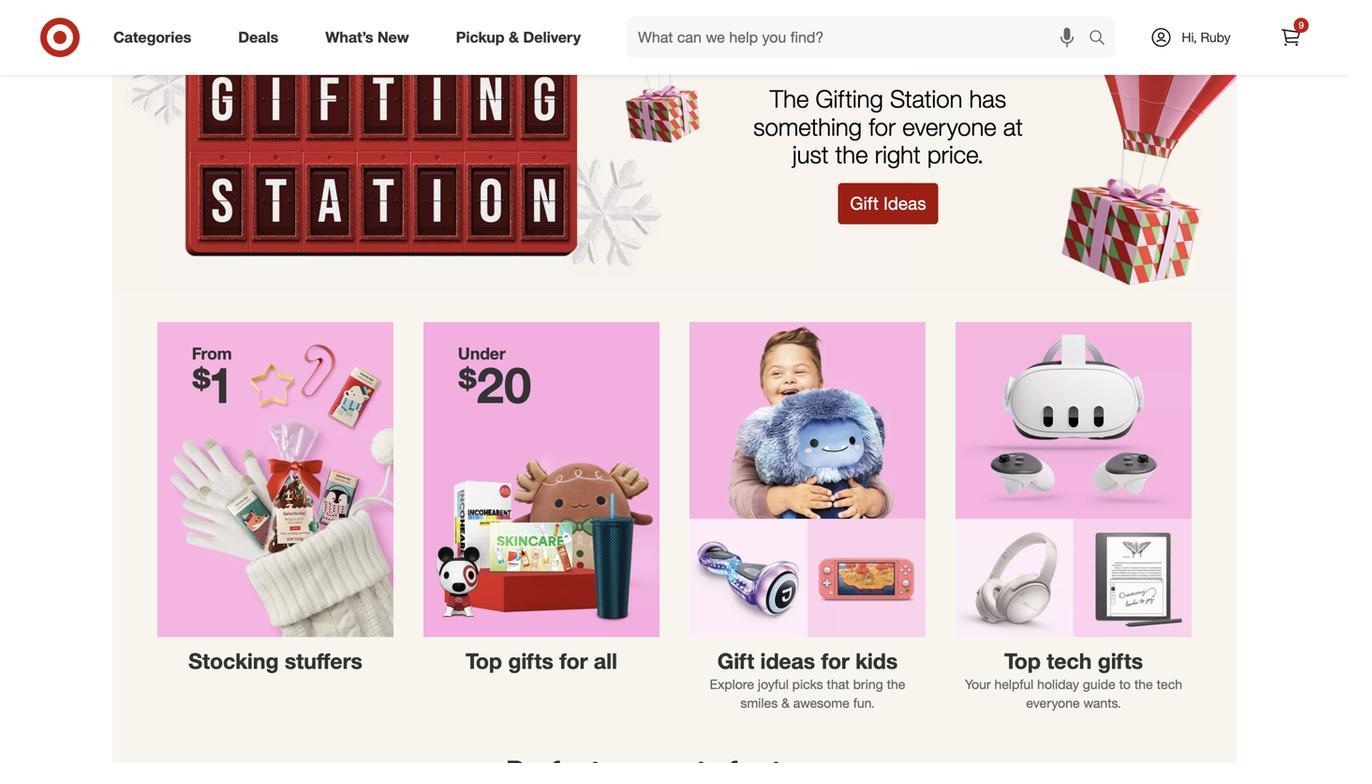 Task type: vqa. For each thing, say whether or not it's contained in the screenshot.
-
no



Task type: describe. For each thing, give the bounding box(es) containing it.
the for just
[[836, 140, 868, 169]]

& inside "link"
[[509, 28, 519, 46]]

kids
[[856, 649, 898, 675]]

1 gifts from the left
[[508, 649, 554, 675]]

what's new
[[325, 28, 409, 46]]

smiles
[[741, 695, 778, 712]]

gifts inside top tech gifts your helpful holiday guide to the tech everyone wants.
[[1098, 649, 1143, 675]]

joyful
[[758, 676, 789, 693]]

top for gifts
[[466, 649, 502, 675]]

gift ideas
[[850, 193, 927, 214]]

just
[[793, 140, 829, 169]]

under $20
[[458, 344, 532, 415]]

the for bring
[[887, 676, 906, 693]]

awesome
[[794, 695, 850, 712]]

delivery
[[523, 28, 581, 46]]

& inside gift ideas for kids explore joyful picks that bring the smiles & awesome fun.
[[782, 695, 790, 712]]

hi,
[[1182, 29, 1197, 45]]

to
[[1120, 676, 1131, 693]]

what's
[[325, 28, 373, 46]]

under
[[458, 344, 506, 364]]

gift ideas button
[[838, 183, 939, 225]]

stocking
[[188, 649, 279, 675]]

picks
[[793, 676, 823, 693]]

the gifting station has something for everyone at just the right price.
[[754, 84, 1023, 169]]

helpful
[[995, 676, 1034, 693]]

ideas
[[884, 193, 927, 214]]

hi, ruby
[[1182, 29, 1231, 45]]

wants.
[[1084, 695, 1122, 712]]

9 link
[[1271, 17, 1312, 58]]

that
[[827, 676, 850, 693]]

1 horizontal spatial tech
[[1157, 676, 1183, 693]]

price.
[[928, 140, 984, 169]]

for for gift ideas for kids explore joyful picks that bring the smiles & awesome fun.
[[821, 649, 850, 675]]

for inside the gifting station has something for everyone at just the right price.
[[869, 112, 896, 141]]

deals link
[[222, 17, 302, 58]]

categories link
[[97, 17, 215, 58]]

station
[[890, 84, 963, 113]]

9
[[1299, 19, 1304, 31]]

the inside top tech gifts your helpful holiday guide to the tech everyone wants.
[[1135, 676, 1153, 693]]

ideas
[[761, 649, 815, 675]]

categories
[[113, 28, 191, 46]]



Task type: locate. For each thing, give the bounding box(es) containing it.
guide
[[1083, 676, 1116, 693]]

everyone inside top tech gifts your helpful holiday guide to the tech everyone wants.
[[1026, 695, 1080, 712]]

1 horizontal spatial &
[[782, 695, 790, 712]]

stuffers
[[285, 649, 363, 675]]

gift up explore
[[718, 649, 755, 675]]

top gifts for all
[[466, 649, 618, 675]]

pickup & delivery
[[456, 28, 581, 46]]

from
[[192, 344, 232, 364]]

1 vertical spatial everyone
[[1026, 695, 1080, 712]]

gift inside button
[[850, 193, 879, 214]]

0 horizontal spatial everyone
[[903, 112, 997, 141]]

2 gifts from the left
[[1098, 649, 1143, 675]]

for right something in the right top of the page
[[869, 112, 896, 141]]

top
[[466, 649, 502, 675], [1005, 649, 1041, 675]]

1 vertical spatial &
[[782, 695, 790, 712]]

0 horizontal spatial for
[[560, 649, 588, 675]]

ruby
[[1201, 29, 1231, 45]]

2 horizontal spatial for
[[869, 112, 896, 141]]

0 horizontal spatial the
[[836, 140, 868, 169]]

& right the pickup
[[509, 28, 519, 46]]

$20
[[458, 355, 532, 415]]

gift inside gift ideas for kids explore joyful picks that bring the smiles & awesome fun.
[[718, 649, 755, 675]]

0 horizontal spatial top
[[466, 649, 502, 675]]

explore
[[710, 676, 754, 693]]

0 vertical spatial everyone
[[903, 112, 997, 141]]

tech right to
[[1157, 676, 1183, 693]]

gift
[[850, 193, 879, 214], [718, 649, 755, 675]]

0 horizontal spatial &
[[509, 28, 519, 46]]

pickup & delivery link
[[440, 17, 604, 58]]

top for tech
[[1005, 649, 1041, 675]]

& down joyful
[[782, 695, 790, 712]]

new
[[378, 28, 409, 46]]

&
[[509, 28, 519, 46], [782, 695, 790, 712]]

the right just
[[836, 140, 868, 169]]

pickup
[[456, 28, 505, 46]]

0 horizontal spatial gift
[[718, 649, 755, 675]]

the
[[770, 84, 809, 113]]

has
[[970, 84, 1007, 113]]

top inside top tech gifts your helpful holiday guide to the tech everyone wants.
[[1005, 649, 1041, 675]]

1 horizontal spatial everyone
[[1026, 695, 1080, 712]]

tech up holiday
[[1047, 649, 1092, 675]]

at
[[1004, 112, 1023, 141]]

1 vertical spatial gift
[[718, 649, 755, 675]]

1 top from the left
[[466, 649, 502, 675]]

gift for ideas
[[718, 649, 755, 675]]

everyone inside the gifting station has something for everyone at just the right price.
[[903, 112, 997, 141]]

all
[[594, 649, 618, 675]]

carousel region
[[112, 739, 1237, 764]]

top tech gifts your helpful holiday guide to the tech everyone wants.
[[965, 649, 1183, 712]]

deals
[[238, 28, 279, 46]]

holiday
[[1038, 676, 1079, 693]]

gifts
[[508, 649, 554, 675], [1098, 649, 1143, 675]]

1 horizontal spatial for
[[821, 649, 850, 675]]

bring
[[853, 676, 883, 693]]

gift left the ideas
[[850, 193, 879, 214]]

everyone
[[903, 112, 997, 141], [1026, 695, 1080, 712]]

the
[[836, 140, 868, 169], [887, 676, 906, 693], [1135, 676, 1153, 693]]

$1
[[192, 355, 234, 415]]

0 vertical spatial tech
[[1047, 649, 1092, 675]]

1 vertical spatial tech
[[1157, 676, 1183, 693]]

what's new link
[[309, 17, 433, 58]]

for for top gifts for all
[[560, 649, 588, 675]]

the inside the gifting station has something for everyone at just the right price.
[[836, 140, 868, 169]]

1 horizontal spatial gifts
[[1098, 649, 1143, 675]]

search
[[1081, 30, 1126, 48]]

the inside gift ideas for kids explore joyful picks that bring the smiles & awesome fun.
[[887, 676, 906, 693]]

2 top from the left
[[1005, 649, 1041, 675]]

gift ideas for kids explore joyful picks that bring the smiles & awesome fun.
[[710, 649, 906, 712]]

1 horizontal spatial gift
[[850, 193, 879, 214]]

search button
[[1081, 17, 1126, 62]]

1 horizontal spatial top
[[1005, 649, 1041, 675]]

the right to
[[1135, 676, 1153, 693]]

for
[[869, 112, 896, 141], [560, 649, 588, 675], [821, 649, 850, 675]]

from $1
[[192, 344, 234, 415]]

1 horizontal spatial the
[[887, 676, 906, 693]]

the right bring at bottom right
[[887, 676, 906, 693]]

tech
[[1047, 649, 1092, 675], [1157, 676, 1183, 693]]

for inside gift ideas for kids explore joyful picks that bring the smiles & awesome fun.
[[821, 649, 850, 675]]

gift for ideas
[[850, 193, 879, 214]]

your
[[965, 676, 991, 693]]

gifting
[[816, 84, 884, 113]]

0 vertical spatial &
[[509, 28, 519, 46]]

something
[[754, 112, 862, 141]]

for up that
[[821, 649, 850, 675]]

What can we help you find? suggestions appear below search field
[[627, 17, 1094, 58]]

right
[[875, 140, 921, 169]]

0 vertical spatial gift
[[850, 193, 879, 214]]

stocking stuffers
[[188, 649, 363, 675]]

fun.
[[853, 695, 875, 712]]

gifts left all
[[508, 649, 554, 675]]

2 horizontal spatial the
[[1135, 676, 1153, 693]]

0 horizontal spatial gifts
[[508, 649, 554, 675]]

gifts up to
[[1098, 649, 1143, 675]]

for left all
[[560, 649, 588, 675]]

0 horizontal spatial tech
[[1047, 649, 1092, 675]]



